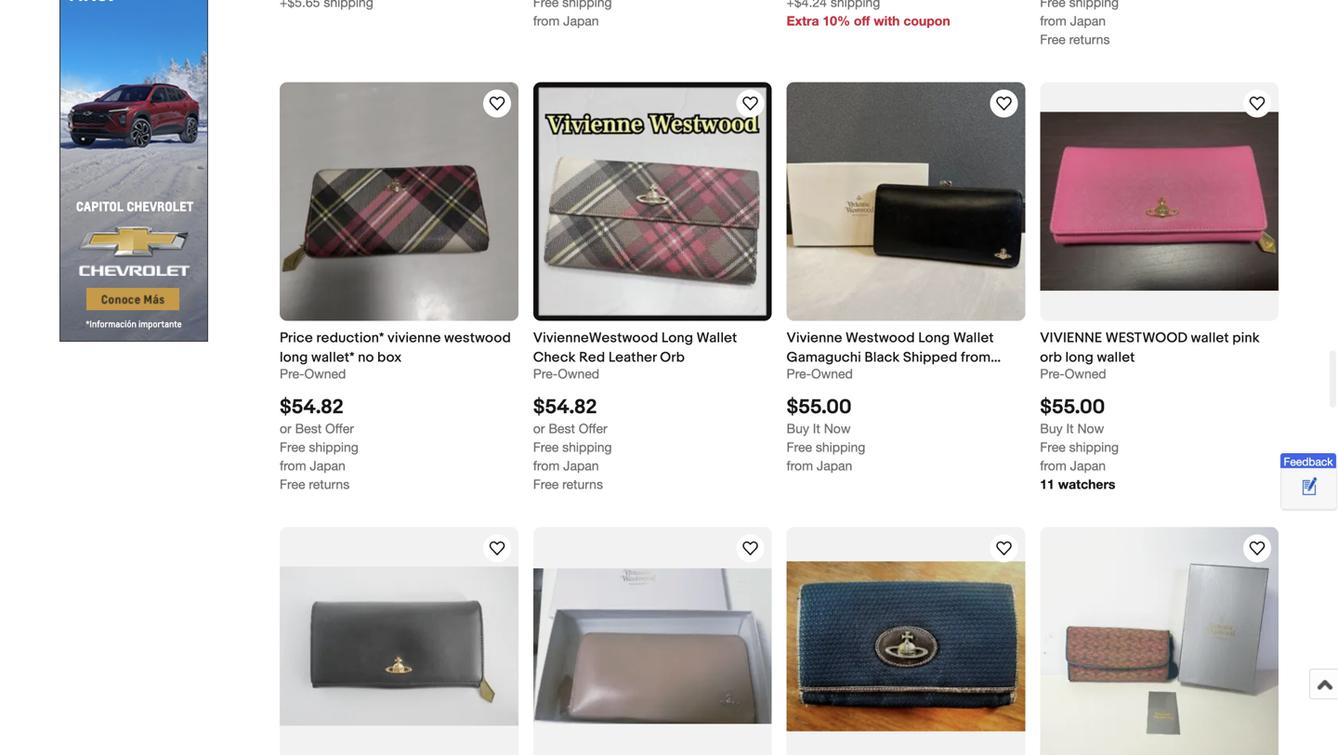 Task type: locate. For each thing, give the bounding box(es) containing it.
owned down the reduction*
[[304, 366, 346, 381]]

long
[[280, 349, 308, 366], [1066, 349, 1094, 366]]

no
[[358, 349, 374, 366]]

free
[[1041, 32, 1066, 47], [280, 440, 305, 455], [533, 440, 559, 455], [787, 440, 813, 455], [1041, 440, 1066, 455], [280, 477, 305, 492], [533, 477, 559, 492]]

or down "price"
[[280, 421, 292, 437]]

1 horizontal spatial buy
[[1041, 421, 1063, 437]]

$54.82 down the check on the left
[[533, 396, 597, 420]]

2 horizontal spatial returns
[[1070, 32, 1111, 47]]

wallet left pink
[[1192, 330, 1230, 347]]

wallet
[[1192, 330, 1230, 347], [1098, 349, 1136, 366]]

0 horizontal spatial returns
[[309, 477, 350, 492]]

1 it from the left
[[813, 421, 821, 437]]

now inside $55.00 buy it now free shipping from japan
[[824, 421, 851, 437]]

vivienne westwood squiggle blue wallet orbit large long envelope clutch signatur image
[[1041, 528, 1279, 756]]

from inside $55.00 buy it now free shipping from japan
[[787, 458, 814, 474]]

or down the check on the left
[[533, 421, 545, 437]]

1 $54.82 from the left
[[280, 396, 344, 420]]

vivienne
[[787, 330, 843, 347]]

owned inside vivienne westwood wallet pink orb long wallet pre-owned
[[1065, 366, 1107, 381]]

pre- inside viviennewestwood  long wallet check red leather orb pre-owned
[[533, 366, 558, 381]]

viviennewestwood  long wallet check red leather orb pre-owned
[[533, 330, 738, 381]]

price reduction* vivienne westwood long wallet* no box heading
[[280, 330, 511, 366]]

10%
[[823, 13, 851, 28]]

japan inside $55.00 buy it now free shipping from japan
[[817, 458, 853, 474]]

offer down red
[[579, 421, 608, 437]]

2 $54.82 from the left
[[533, 396, 597, 420]]

2 best from the left
[[549, 421, 575, 437]]

returns inside from japan free returns
[[1070, 32, 1111, 47]]

shipping down "wallet*"
[[309, 440, 359, 455]]

owned right the orb
[[1065, 366, 1107, 381]]

1 long from the left
[[662, 330, 694, 347]]

vivienne westwood long wallet pink with box shipped from japan image
[[533, 569, 772, 725]]

1 horizontal spatial long
[[1066, 349, 1094, 366]]

buy up 11
[[1041, 421, 1063, 437]]

shipping
[[309, 440, 359, 455], [563, 440, 612, 455], [816, 440, 866, 455], [1070, 440, 1120, 455]]

buy for $55.00 buy it now free shipping from japan 11 watchers
[[1041, 421, 1063, 437]]

best down "wallet*"
[[295, 421, 322, 437]]

0 horizontal spatial best
[[295, 421, 322, 437]]

1 horizontal spatial wallet
[[954, 330, 995, 347]]

coupon
[[904, 13, 951, 28]]

2 it from the left
[[1067, 421, 1074, 437]]

viviennewestwood
[[533, 330, 659, 347]]

2 or from the left
[[533, 421, 545, 437]]

or for viviennewestwood  long wallet check red leather orb
[[533, 421, 545, 437]]

it inside $55.00 buy it now free shipping from japan
[[813, 421, 821, 437]]

1 horizontal spatial returns
[[563, 477, 603, 492]]

$55.00 buy it now free shipping from japan 11 watchers
[[1041, 396, 1120, 492]]

2 owned from the left
[[558, 366, 600, 381]]

$55.00 down pre-owned
[[787, 396, 852, 420]]

1 best from the left
[[295, 421, 322, 437]]

it inside $55.00 buy it now free shipping from japan 11 watchers
[[1067, 421, 1074, 437]]

1 horizontal spatial it
[[1067, 421, 1074, 437]]

it for $55.00 buy it now free shipping from japan 11 watchers
[[1067, 421, 1074, 437]]

$54.82 or best offer free shipping from japan free returns
[[280, 396, 359, 492], [533, 396, 612, 492]]

buy for $55.00 buy it now free shipping from japan
[[787, 421, 810, 437]]

westwood
[[846, 330, 916, 347]]

2 buy from the left
[[1041, 421, 1063, 437]]

offer
[[325, 421, 354, 437], [579, 421, 608, 437]]

1 shipping from the left
[[309, 440, 359, 455]]

watch vivienne westwood long wallet woven fabric orb antique shipped from japan image
[[993, 538, 1016, 560]]

1 offer from the left
[[325, 421, 354, 437]]

shipping down red
[[563, 440, 612, 455]]

$55.00 inside $55.00 buy it now free shipping from japan 11 watchers
[[1041, 396, 1106, 420]]

0 horizontal spatial buy
[[787, 421, 810, 437]]

from
[[533, 13, 560, 28], [1041, 13, 1067, 28], [961, 349, 991, 366], [280, 458, 306, 474], [533, 458, 560, 474], [787, 458, 814, 474], [1041, 458, 1067, 474]]

1 horizontal spatial $55.00
[[1041, 396, 1106, 420]]

shipping up watchers
[[1070, 440, 1120, 455]]

$54.82 or best offer free shipping from japan free returns down "wallet*"
[[280, 396, 359, 492]]

owned down viviennewestwood
[[558, 366, 600, 381]]

shipping down pre-owned
[[816, 440, 866, 455]]

1 horizontal spatial offer
[[579, 421, 608, 437]]

1 horizontal spatial now
[[1078, 421, 1105, 437]]

wallet down westwood
[[1098, 349, 1136, 366]]

japan inside from japan free returns
[[1071, 13, 1107, 28]]

black
[[865, 349, 900, 366]]

offer for leather
[[579, 421, 608, 437]]

now
[[824, 421, 851, 437], [1078, 421, 1105, 437]]

$54.82
[[280, 396, 344, 420], [533, 396, 597, 420]]

0 horizontal spatial it
[[813, 421, 821, 437]]

2 offer from the left
[[579, 421, 608, 437]]

from japan
[[533, 13, 599, 28]]

now for $55.00 buy it now free shipping from japan 11 watchers
[[1078, 421, 1105, 437]]

pink
[[1233, 330, 1261, 347]]

japan inside vivienne westwood long wallet gamaguchi black shipped from japan
[[787, 369, 826, 386]]

pre-
[[280, 366, 304, 381], [533, 366, 558, 381], [787, 366, 812, 381], [1041, 366, 1065, 381]]

pre- down "price"
[[280, 366, 304, 381]]

3 shipping from the left
[[816, 440, 866, 455]]

offer down "wallet*"
[[325, 421, 354, 437]]

or
[[280, 421, 292, 437], [533, 421, 545, 437]]

watch viviennewestwood  long wallet check red leather orb image
[[740, 93, 762, 115]]

westwood
[[1106, 330, 1188, 347]]

check
[[533, 349, 576, 366]]

1 now from the left
[[824, 421, 851, 437]]

pre- left red
[[533, 366, 558, 381]]

$55.00 for $55.00 buy it now free shipping from japan
[[787, 396, 852, 420]]

owned down vivienne
[[812, 366, 853, 381]]

owned
[[304, 366, 346, 381], [558, 366, 600, 381], [812, 366, 853, 381], [1065, 366, 1107, 381]]

buy inside $55.00 buy it now free shipping from japan 11 watchers
[[1041, 421, 1063, 437]]

1 or from the left
[[280, 421, 292, 437]]

best down the check on the left
[[549, 421, 575, 437]]

from inside from japan free returns
[[1041, 13, 1067, 28]]

it down pre-owned
[[813, 421, 821, 437]]

watchers
[[1059, 477, 1116, 492]]

or for price reduction* vivienne westwood long wallet* no box
[[280, 421, 292, 437]]

2 now from the left
[[1078, 421, 1105, 437]]

now up watchers
[[1078, 421, 1105, 437]]

long
[[662, 330, 694, 347], [919, 330, 951, 347]]

shipping inside $55.00 buy it now free shipping from japan 11 watchers
[[1070, 440, 1120, 455]]

2 pre- from the left
[[533, 366, 558, 381]]

best for long
[[295, 421, 322, 437]]

1 horizontal spatial wallet
[[1192, 330, 1230, 347]]

buy inside $55.00 buy it now free shipping from japan
[[787, 421, 810, 437]]

4 shipping from the left
[[1070, 440, 1120, 455]]

0 horizontal spatial $54.82 or best offer free shipping from japan free returns
[[280, 396, 359, 492]]

leather
[[609, 349, 657, 366]]

viviennewestwood  long wallet check red leather orb image
[[533, 82, 772, 321]]

buy
[[787, 421, 810, 437], [1041, 421, 1063, 437]]

2 long from the left
[[1066, 349, 1094, 366]]

with
[[874, 13, 900, 28]]

2 $55.00 from the left
[[1041, 396, 1106, 420]]

0 horizontal spatial offer
[[325, 421, 354, 437]]

best
[[295, 421, 322, 437], [549, 421, 575, 437]]

long up shipped
[[919, 330, 951, 347]]

0 horizontal spatial long
[[662, 330, 694, 347]]

buy down pre-owned
[[787, 421, 810, 437]]

4 owned from the left
[[1065, 366, 1107, 381]]

1 horizontal spatial best
[[549, 421, 575, 437]]

1 buy from the left
[[787, 421, 810, 437]]

wallet
[[697, 330, 738, 347], [954, 330, 995, 347]]

2 $54.82 or best offer free shipping from japan free returns from the left
[[533, 396, 612, 492]]

2 long from the left
[[919, 330, 951, 347]]

$54.82 down "wallet*"
[[280, 396, 344, 420]]

0 horizontal spatial $54.82
[[280, 396, 344, 420]]

0 vertical spatial wallet
[[1192, 330, 1230, 347]]

japan
[[564, 13, 599, 28], [1071, 13, 1107, 28], [787, 369, 826, 386], [310, 458, 346, 474], [564, 458, 599, 474], [817, 458, 853, 474], [1071, 458, 1107, 474]]

returns
[[1070, 32, 1111, 47], [309, 477, 350, 492], [563, 477, 603, 492]]

1 $54.82 or best offer free shipping from japan free returns from the left
[[280, 396, 359, 492]]

now down pre-owned
[[824, 421, 851, 437]]

watch price reduction* vivienne westwood long wallet* no box image
[[486, 93, 508, 115]]

japan inside $55.00 buy it now free shipping from japan 11 watchers
[[1071, 458, 1107, 474]]

2 shipping from the left
[[563, 440, 612, 455]]

$55.00 for $55.00 buy it now free shipping from japan 11 watchers
[[1041, 396, 1106, 420]]

$55.00 inside $55.00 buy it now free shipping from japan
[[787, 396, 852, 420]]

watch vivienne westwood long wallet pink with box shipped from japan image
[[740, 538, 762, 560]]

reduction*
[[316, 330, 385, 347]]

pre- down vivienne
[[787, 366, 812, 381]]

1 horizontal spatial $54.82
[[533, 396, 597, 420]]

3 owned from the left
[[812, 366, 853, 381]]

vivienne westwood wallet pink orb long wallet heading
[[1041, 330, 1261, 366]]

wallet inside viviennewestwood  long wallet check red leather orb pre-owned
[[697, 330, 738, 347]]

now inside $55.00 buy it now free shipping from japan 11 watchers
[[1078, 421, 1105, 437]]

pre- down 'vivienne'
[[1041, 366, 1065, 381]]

long down "price"
[[280, 349, 308, 366]]

0 horizontal spatial or
[[280, 421, 292, 437]]

feedback
[[1285, 455, 1334, 468]]

orb
[[1041, 349, 1063, 366]]

long up orb
[[662, 330, 694, 347]]

0 horizontal spatial wallet
[[697, 330, 738, 347]]

$54.82 or best offer free shipping from japan free returns down the check on the left
[[533, 396, 612, 492]]

long down 'vivienne'
[[1066, 349, 1094, 366]]

shipped
[[904, 349, 958, 366]]

1 horizontal spatial or
[[533, 421, 545, 437]]

$54.82 for red
[[533, 396, 597, 420]]

vivienne westwood wallet pink orb long wallet link
[[1041, 328, 1279, 366]]

best for red
[[549, 421, 575, 437]]

free inside $55.00 buy it now free shipping from japan
[[787, 440, 813, 455]]

1 pre- from the left
[[280, 366, 304, 381]]

1 long from the left
[[280, 349, 308, 366]]

price reduction* vivienne westwood long wallet* no box pre-owned
[[280, 330, 511, 381]]

it up watchers
[[1067, 421, 1074, 437]]

1 horizontal spatial long
[[919, 330, 951, 347]]

2 wallet from the left
[[954, 330, 995, 347]]

0 horizontal spatial now
[[824, 421, 851, 437]]

1 $55.00 from the left
[[787, 396, 852, 420]]

long inside vivienne westwood long wallet gamaguchi black shipped from japan
[[919, 330, 951, 347]]

0 horizontal spatial $55.00
[[787, 396, 852, 420]]

$55.00 down the orb
[[1041, 396, 1106, 420]]

$55.00
[[787, 396, 852, 420], [1041, 396, 1106, 420]]

0 horizontal spatial long
[[280, 349, 308, 366]]

extra
[[787, 13, 820, 28]]

pre- inside price reduction* vivienne westwood long wallet* no box pre-owned
[[280, 366, 304, 381]]

4 pre- from the left
[[1041, 366, 1065, 381]]

1 horizontal spatial $54.82 or best offer free shipping from japan free returns
[[533, 396, 612, 492]]

1 wallet from the left
[[697, 330, 738, 347]]

1 owned from the left
[[304, 366, 346, 381]]

0 horizontal spatial wallet
[[1098, 349, 1136, 366]]

it
[[813, 421, 821, 437], [1067, 421, 1074, 437]]



Task type: vqa. For each thing, say whether or not it's contained in the screenshot.


Task type: describe. For each thing, give the bounding box(es) containing it.
watch vivienne westwood long wallet gamaguchi black shipped from japan image
[[993, 93, 1016, 115]]

it for $55.00 buy it now free shipping from japan
[[813, 421, 821, 437]]

returns for price reduction* vivienne westwood long wallet* no box
[[309, 477, 350, 492]]

from inside $55.00 buy it now free shipping from japan 11 watchers
[[1041, 458, 1067, 474]]

extra 10% off with coupon
[[787, 13, 951, 28]]

advertisement region
[[60, 0, 208, 342]]

gamaguchi
[[787, 349, 862, 366]]

vivienne
[[1041, 330, 1103, 347]]

price reduction* vivienne westwood long wallet* no box link
[[280, 328, 519, 366]]

$54.82 or best offer free shipping from japan free returns for long
[[280, 396, 359, 492]]

red
[[579, 349, 606, 366]]

vivienne westwood wallet pink orb long wallet pre-owned
[[1041, 330, 1261, 381]]

watch vivienne westwood squiggle blue wallet orbit large long envelope clutch signatur image
[[1247, 538, 1269, 560]]

$55.00 buy it now free shipping from japan
[[787, 396, 866, 474]]

vivienne westwood long wallet gamaguchi black shipped from japan image
[[787, 82, 1026, 321]]

westwood
[[445, 330, 511, 347]]

vivienne westwood long wallet gamaguchi black shipped from japan link
[[787, 328, 1026, 386]]

offer for wallet*
[[325, 421, 354, 437]]

long inside vivienne westwood wallet pink orb long wallet pre-owned
[[1066, 349, 1094, 366]]

vivienne westwood long wallet woven fabric orb antique shipped from japan image
[[787, 562, 1026, 732]]

vivienne
[[388, 330, 441, 347]]

free inside from japan free returns
[[1041, 32, 1066, 47]]

free inside $55.00 buy it now free shipping from japan 11 watchers
[[1041, 440, 1066, 455]]

viviennewestwood  long wallet check red leather orb heading
[[533, 330, 738, 366]]

watch vivienne westwood wallet pink orb long wallet image
[[1247, 93, 1269, 115]]

11
[[1041, 477, 1055, 492]]

price reduction* vivienne westwood long wallet* no box image
[[280, 82, 519, 321]]

shipping for orb
[[1070, 440, 1120, 455]]

orb
[[660, 349, 685, 366]]

long inside viviennewestwood  long wallet check red leather orb pre-owned
[[662, 330, 694, 347]]

$54.82 or best offer free shipping from japan free returns for red
[[533, 396, 612, 492]]

wallet*
[[312, 349, 355, 366]]

off
[[854, 13, 871, 28]]

price
[[280, 330, 313, 347]]

$54.82 for long
[[280, 396, 344, 420]]

vivienne westwood wallet pink orb long wallet image
[[1041, 112, 1279, 291]]

shipping for red
[[563, 440, 612, 455]]

vivienne westwood long wallet gamaguchi black shipped from japan heading
[[787, 330, 1002, 386]]

shipping inside $55.00 buy it now free shipping from japan
[[816, 440, 866, 455]]

long inside price reduction* vivienne westwood long wallet* no box pre-owned
[[280, 349, 308, 366]]

vivienne westwood long wallet gamaguchi black shipped from japan
[[787, 330, 995, 386]]

pre-owned
[[787, 366, 853, 381]]

viviennewestwood  long wallet check red leather orb link
[[533, 328, 772, 366]]

pre- inside vivienne westwood wallet pink orb long wallet pre-owned
[[1041, 366, 1065, 381]]

3 pre- from the left
[[787, 366, 812, 381]]

watch vivienne westwood wallet black leather authenticity image
[[486, 538, 508, 560]]

owned inside price reduction* vivienne westwood long wallet* no box pre-owned
[[304, 366, 346, 381]]

now for $55.00 buy it now free shipping from japan
[[824, 421, 851, 437]]

owned inside viviennewestwood  long wallet check red leather orb pre-owned
[[558, 366, 600, 381]]

vivienne westwood wallet black leather authenticity image
[[280, 567, 519, 727]]

1 vertical spatial wallet
[[1098, 349, 1136, 366]]

box
[[378, 349, 402, 366]]

returns for viviennewestwood  long wallet check red leather orb
[[563, 477, 603, 492]]

wallet inside vivienne westwood long wallet gamaguchi black shipped from japan
[[954, 330, 995, 347]]

from japan free returns
[[1041, 13, 1111, 47]]

from inside vivienne westwood long wallet gamaguchi black shipped from japan
[[961, 349, 991, 366]]

shipping for long
[[309, 440, 359, 455]]



